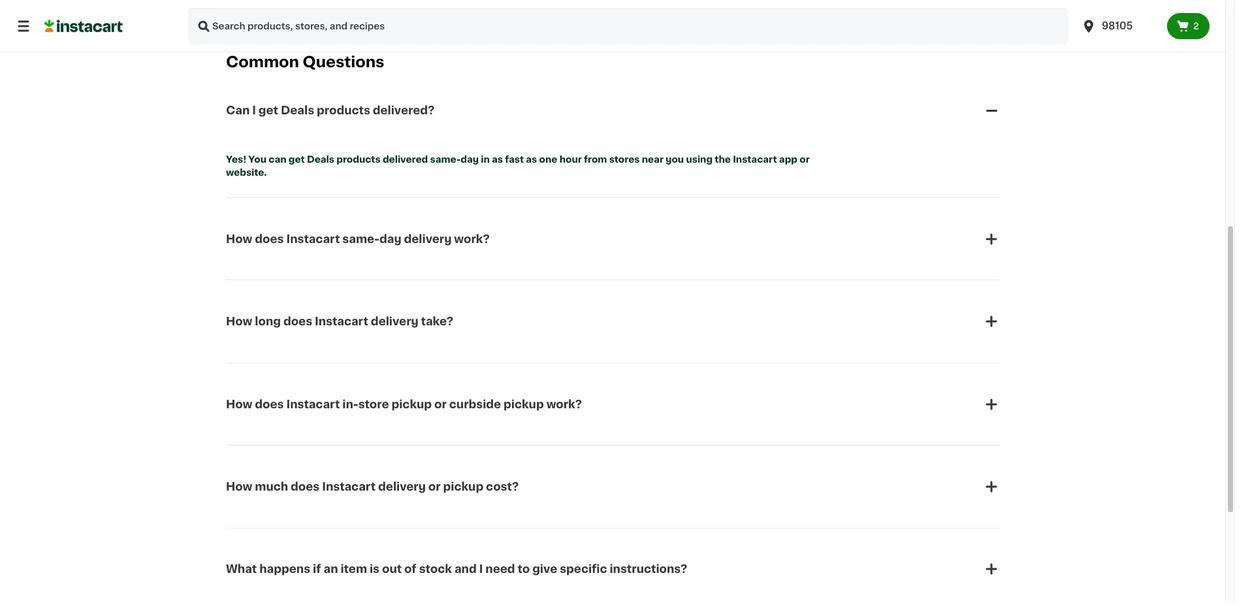 Task type: describe. For each thing, give the bounding box(es) containing it.
an
[[324, 564, 338, 575]]

if
[[313, 564, 321, 575]]

how for how does instacart same-day delivery work?
[[226, 234, 253, 244]]

out
[[382, 564, 402, 575]]

hour
[[560, 155, 582, 164]]

common questions
[[226, 55, 385, 70]]

instacart inside dropdown button
[[287, 399, 340, 409]]

stock inside dropdown button
[[419, 564, 452, 575]]

is
[[370, 564, 380, 575]]

0 horizontal spatial pickup
[[392, 399, 432, 409]]

work? inside dropdown button
[[454, 234, 490, 244]]

or inside dropdown button
[[435, 399, 447, 409]]

specific
[[560, 564, 608, 575]]

4 many in stock link from the left
[[920, 0, 1010, 16]]

does inside "how long does instacart delivery take?" dropdown button
[[284, 316, 312, 327]]

one
[[540, 155, 558, 164]]

how much does instacart delivery or pickup cost?
[[226, 482, 519, 492]]

get inside yes! you can get deals products delivered same-day in as fast as one hour from stores near you using the instacart app or website.
[[289, 155, 305, 164]]

long
[[255, 316, 281, 327]]

can i get deals products delivered?
[[226, 105, 435, 116]]

common
[[226, 55, 299, 70]]

the
[[715, 155, 731, 164]]

products inside yes! you can get deals products delivered same-day in as fast as one hour from stores near you using the instacart app or website.
[[337, 155, 381, 164]]

to
[[518, 564, 530, 575]]

2 as from the left
[[526, 155, 537, 164]]

or inside dropdown button
[[429, 482, 441, 492]]

instructions?
[[610, 564, 688, 575]]

or inside yes! you can get deals products delivered same-day in as fast as one hour from stores near you using the instacart app or website.
[[800, 155, 810, 164]]

can
[[226, 105, 250, 116]]

2 many in stock link from the left
[[719, 0, 809, 16]]

0 vertical spatial delivery
[[404, 234, 452, 244]]

delivered
[[383, 155, 428, 164]]

how long does instacart delivery take?
[[226, 316, 454, 327]]

1 as from the left
[[492, 155, 503, 164]]

how for how long does instacart delivery take?
[[226, 316, 253, 327]]

can i get deals products delivered? button
[[226, 87, 1000, 134]]

2 horizontal spatial pickup
[[504, 399, 544, 409]]

questions
[[303, 55, 385, 70]]

website.
[[226, 168, 267, 177]]

day inside dropdown button
[[380, 234, 402, 244]]

what
[[226, 564, 257, 575]]

does inside how does instacart in-store pickup or curbside pickup work? dropdown button
[[255, 399, 284, 409]]

day inside yes! you can get deals products delivered same-day in as fast as one hour from stores near you using the instacart app or website.
[[461, 155, 479, 164]]

1 many from the left
[[531, 7, 551, 14]]

2 many from the left
[[732, 7, 753, 14]]

how for how much does instacart delivery or pickup cost?
[[226, 482, 253, 492]]

4 many in stock from the left
[[933, 7, 985, 14]]

1 many in stock link from the left
[[518, 0, 608, 16]]

how does instacart same-day delivery work?
[[226, 234, 490, 244]]

yes! you can get deals products delivered same-day in as fast as one hour from stores near you using the instacart app or website.
[[226, 155, 812, 177]]

stores
[[610, 155, 640, 164]]

near
[[642, 155, 664, 164]]

from
[[584, 155, 607, 164]]

curbside
[[450, 399, 501, 409]]



Task type: vqa. For each thing, say whether or not it's contained in the screenshot.
$20 off your first 2 orders when you pay with Klarna button
no



Task type: locate. For each thing, give the bounding box(es) containing it.
instacart logo image
[[44, 18, 123, 34]]

1 vertical spatial get
[[289, 155, 305, 164]]

3 how from the top
[[226, 399, 253, 409]]

item
[[341, 564, 367, 575]]

and
[[455, 564, 477, 575]]

2 how from the top
[[226, 316, 253, 327]]

what happens if an item is out of stock and i need to give specific instructions?
[[226, 564, 688, 575]]

Search field
[[188, 8, 1069, 44]]

i right can
[[252, 105, 256, 116]]

how inside "how long does instacart delivery take?" dropdown button
[[226, 316, 253, 327]]

app
[[780, 155, 798, 164]]

delivery for take?
[[371, 316, 419, 327]]

work? inside dropdown button
[[547, 399, 582, 409]]

of
[[405, 564, 417, 575]]

None search field
[[188, 8, 1069, 44]]

how does instacart in-store pickup or curbside pickup work?
[[226, 399, 582, 409]]

0 horizontal spatial i
[[252, 105, 256, 116]]

2 vertical spatial delivery
[[378, 482, 426, 492]]

3 many from the left
[[833, 7, 853, 14]]

1 horizontal spatial work?
[[547, 399, 582, 409]]

0 vertical spatial day
[[461, 155, 479, 164]]

using
[[687, 155, 713, 164]]

many in stock
[[531, 7, 582, 14], [732, 7, 784, 14], [833, 7, 884, 14], [933, 7, 985, 14]]

does
[[255, 234, 284, 244], [284, 316, 312, 327], [255, 399, 284, 409], [291, 482, 320, 492]]

in inside yes! you can get deals products delivered same-day in as fast as one hour from stores near you using the instacart app or website.
[[481, 155, 490, 164]]

4 many from the left
[[933, 7, 954, 14]]

same-
[[430, 155, 461, 164], [343, 234, 380, 244]]

delivered?
[[373, 105, 435, 116]]

how does instacart same-day delivery work? button
[[226, 215, 1000, 262]]

much
[[255, 482, 288, 492]]

same- inside yes! you can get deals products delivered same-day in as fast as one hour from stores near you using the instacart app or website.
[[430, 155, 461, 164]]

many in stock link
[[518, 0, 608, 16], [719, 0, 809, 16], [820, 0, 910, 16], [920, 0, 1010, 16]]

yes!
[[226, 155, 247, 164]]

same- inside dropdown button
[[343, 234, 380, 244]]

1 horizontal spatial day
[[461, 155, 479, 164]]

4 how from the top
[[226, 482, 253, 492]]

as left fast
[[492, 155, 503, 164]]

1 vertical spatial delivery
[[371, 316, 419, 327]]

how inside how does instacart in-store pickup or curbside pickup work? dropdown button
[[226, 399, 253, 409]]

1 horizontal spatial same-
[[430, 155, 461, 164]]

get
[[259, 105, 278, 116], [289, 155, 305, 164]]

as
[[492, 155, 503, 164], [526, 155, 537, 164]]

you
[[666, 155, 684, 164]]

98105
[[1103, 21, 1134, 31]]

1 horizontal spatial i
[[480, 564, 483, 575]]

deals inside dropdown button
[[281, 105, 314, 116]]

0 vertical spatial same-
[[430, 155, 461, 164]]

0 vertical spatial work?
[[454, 234, 490, 244]]

deals
[[281, 105, 314, 116], [307, 155, 335, 164]]

fast
[[505, 155, 524, 164]]

3 many in stock from the left
[[833, 7, 884, 14]]

how for how does instacart in-store pickup or curbside pickup work?
[[226, 399, 253, 409]]

1 horizontal spatial as
[[526, 155, 537, 164]]

0 horizontal spatial get
[[259, 105, 278, 116]]

0 horizontal spatial work?
[[454, 234, 490, 244]]

happens
[[260, 564, 311, 575]]

instacart inside yes! you can get deals products delivered same-day in as fast as one hour from stores near you using the instacart app or website.
[[733, 155, 778, 164]]

0 vertical spatial get
[[259, 105, 278, 116]]

1 vertical spatial day
[[380, 234, 402, 244]]

give
[[533, 564, 558, 575]]

products
[[317, 105, 370, 116], [337, 155, 381, 164]]

0 horizontal spatial as
[[492, 155, 503, 164]]

deals inside yes! you can get deals products delivered same-day in as fast as one hour from stores near you using the instacart app or website.
[[307, 155, 335, 164]]

98105 button
[[1074, 8, 1168, 44]]

1 vertical spatial deals
[[307, 155, 335, 164]]

day
[[461, 155, 479, 164], [380, 234, 402, 244]]

as left one
[[526, 155, 537, 164]]

store
[[359, 399, 389, 409]]

instacart
[[733, 155, 778, 164], [287, 234, 340, 244], [315, 316, 369, 327], [287, 399, 340, 409], [322, 482, 376, 492]]

1 vertical spatial products
[[337, 155, 381, 164]]

1 horizontal spatial get
[[289, 155, 305, 164]]

work?
[[454, 234, 490, 244], [547, 399, 582, 409]]

cost?
[[486, 482, 519, 492]]

can
[[269, 155, 287, 164]]

1 horizontal spatial pickup
[[443, 482, 484, 492]]

how long does instacart delivery take? button
[[226, 298, 1000, 345]]

get inside dropdown button
[[259, 105, 278, 116]]

products inside dropdown button
[[317, 105, 370, 116]]

delivery for or
[[378, 482, 426, 492]]

0 vertical spatial deals
[[281, 105, 314, 116]]

2 many in stock from the left
[[732, 7, 784, 14]]

how does instacart in-store pickup or curbside pickup work? button
[[226, 381, 1000, 428]]

need
[[486, 564, 515, 575]]

2 button
[[1168, 13, 1210, 39]]

pickup
[[392, 399, 432, 409], [504, 399, 544, 409], [443, 482, 484, 492]]

1 many in stock from the left
[[531, 7, 582, 14]]

how inside dropdown button
[[226, 482, 253, 492]]

take?
[[421, 316, 454, 327]]

many
[[531, 7, 551, 14], [732, 7, 753, 14], [833, 7, 853, 14], [933, 7, 954, 14]]

1 vertical spatial or
[[435, 399, 447, 409]]

2 vertical spatial or
[[429, 482, 441, 492]]

0 horizontal spatial same-
[[343, 234, 380, 244]]

deals right can
[[307, 155, 335, 164]]

you
[[249, 155, 267, 164]]

how much does instacart delivery or pickup cost? button
[[226, 463, 1000, 510]]

0 vertical spatial or
[[800, 155, 810, 164]]

deals down common questions
[[281, 105, 314, 116]]

98105 button
[[1082, 8, 1160, 44]]

3 many in stock link from the left
[[820, 0, 910, 16]]

does inside how does instacart same-day delivery work? dropdown button
[[255, 234, 284, 244]]

2
[[1194, 22, 1200, 31]]

0 vertical spatial i
[[252, 105, 256, 116]]

pickup right curbside
[[504, 399, 544, 409]]

products down the questions on the left top
[[317, 105, 370, 116]]

0 vertical spatial products
[[317, 105, 370, 116]]

pickup inside dropdown button
[[443, 482, 484, 492]]

how
[[226, 234, 253, 244], [226, 316, 253, 327], [226, 399, 253, 409], [226, 482, 253, 492]]

i
[[252, 105, 256, 116], [480, 564, 483, 575]]

pickup left the "cost?"
[[443, 482, 484, 492]]

1 vertical spatial work?
[[547, 399, 582, 409]]

or
[[800, 155, 810, 164], [435, 399, 447, 409], [429, 482, 441, 492]]

in-
[[343, 399, 359, 409]]

i right and
[[480, 564, 483, 575]]

does inside the how much does instacart delivery or pickup cost? dropdown button
[[291, 482, 320, 492]]

1 vertical spatial i
[[480, 564, 483, 575]]

stock
[[562, 7, 582, 14], [763, 7, 784, 14], [864, 7, 884, 14], [964, 7, 985, 14], [419, 564, 452, 575]]

0 horizontal spatial day
[[380, 234, 402, 244]]

pickup right store
[[392, 399, 432, 409]]

in
[[553, 7, 560, 14], [754, 7, 761, 14], [855, 7, 862, 14], [956, 7, 962, 14], [481, 155, 490, 164]]

1 how from the top
[[226, 234, 253, 244]]

products left delivered
[[337, 155, 381, 164]]

delivery
[[404, 234, 452, 244], [371, 316, 419, 327], [378, 482, 426, 492]]

1 vertical spatial same-
[[343, 234, 380, 244]]

what happens if an item is out of stock and i need to give specific instructions? button
[[226, 546, 1000, 593]]

how inside how does instacart same-day delivery work? dropdown button
[[226, 234, 253, 244]]



